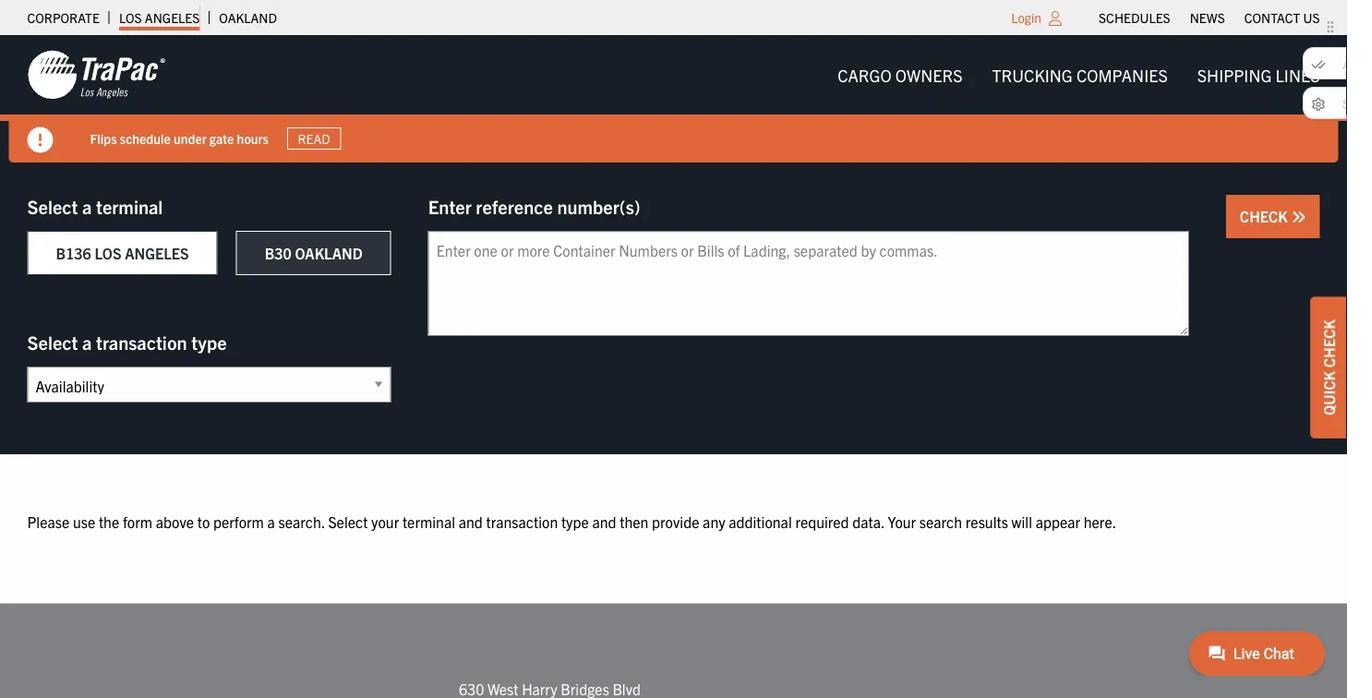 Task type: locate. For each thing, give the bounding box(es) containing it.
data.
[[853, 512, 885, 531]]

angeles left 'oakland' link
[[145, 9, 200, 26]]

0 horizontal spatial type
[[191, 330, 227, 353]]

oakland
[[219, 9, 277, 26], [295, 244, 363, 262]]

menu bar containing cargo owners
[[823, 56, 1335, 93]]

solid image
[[1292, 210, 1307, 224]]

under
[[174, 130, 207, 147]]

angeles
[[145, 9, 200, 26], [125, 244, 189, 262]]

select
[[27, 194, 78, 218], [27, 330, 78, 353], [328, 512, 368, 531]]

1 vertical spatial type
[[562, 512, 589, 531]]

0 horizontal spatial oakland
[[219, 9, 277, 26]]

provide
[[652, 512, 700, 531]]

b30 oakland
[[265, 244, 363, 262]]

transaction
[[96, 330, 187, 353], [486, 512, 558, 531]]

los up the los angeles image
[[119, 9, 142, 26]]

enter reference number(s)
[[428, 194, 641, 218]]

schedule
[[120, 130, 171, 147]]

quick check link
[[1311, 297, 1348, 439]]

1 vertical spatial check
[[1320, 320, 1338, 368]]

perform
[[213, 512, 264, 531]]

companies
[[1077, 64, 1168, 85]]

0 vertical spatial select
[[27, 194, 78, 218]]

use
[[73, 512, 95, 531]]

1 vertical spatial oakland
[[295, 244, 363, 262]]

select left your
[[328, 512, 368, 531]]

0 vertical spatial menu bar
[[1090, 5, 1330, 30]]

type
[[191, 330, 227, 353], [562, 512, 589, 531]]

a for terminal
[[82, 194, 92, 218]]

0 vertical spatial transaction
[[96, 330, 187, 353]]

0 vertical spatial terminal
[[96, 194, 163, 218]]

search.
[[279, 512, 325, 531]]

and
[[459, 512, 483, 531], [593, 512, 617, 531]]

1 vertical spatial terminal
[[403, 512, 455, 531]]

trucking companies link
[[978, 56, 1183, 93]]

footer
[[0, 604, 1348, 698]]

required
[[796, 512, 849, 531]]

1 horizontal spatial and
[[593, 512, 617, 531]]

a for transaction
[[82, 330, 92, 353]]

0 horizontal spatial check
[[1240, 207, 1292, 225]]

corporate link
[[27, 5, 100, 30]]

1 vertical spatial angeles
[[125, 244, 189, 262]]

oakland right b30
[[295, 244, 363, 262]]

angeles down select a terminal
[[125, 244, 189, 262]]

a
[[82, 194, 92, 218], [82, 330, 92, 353], [267, 512, 275, 531]]

1 vertical spatial select
[[27, 330, 78, 353]]

0 vertical spatial oakland
[[219, 9, 277, 26]]

schedules
[[1099, 9, 1171, 26]]

0 horizontal spatial and
[[459, 512, 483, 531]]

b30
[[265, 244, 292, 262]]

select up b136
[[27, 194, 78, 218]]

cargo owners link
[[823, 56, 978, 93]]

light image
[[1049, 11, 1062, 26]]

and left then
[[593, 512, 617, 531]]

menu bar
[[1090, 5, 1330, 30], [823, 56, 1335, 93]]

1 vertical spatial a
[[82, 330, 92, 353]]

terminal right your
[[403, 512, 455, 531]]

los right b136
[[95, 244, 121, 262]]

2 vertical spatial select
[[328, 512, 368, 531]]

a up b136
[[82, 194, 92, 218]]

additional
[[729, 512, 792, 531]]

a down b136
[[82, 330, 92, 353]]

oakland link
[[219, 5, 277, 30]]

select a transaction type
[[27, 330, 227, 353]]

1 vertical spatial menu bar
[[823, 56, 1335, 93]]

read
[[298, 130, 330, 147]]

and right your
[[459, 512, 483, 531]]

then
[[620, 512, 649, 531]]

flips schedule under gate hours
[[90, 130, 269, 147]]

shipping
[[1198, 64, 1272, 85]]

0 vertical spatial los
[[119, 9, 142, 26]]

contact
[[1245, 9, 1301, 26]]

check button
[[1227, 195, 1320, 238]]

terminal up b136 los angeles
[[96, 194, 163, 218]]

oakland right los angeles
[[219, 9, 277, 26]]

lines
[[1276, 64, 1320, 85]]

2 and from the left
[[593, 512, 617, 531]]

shipping lines link
[[1183, 56, 1335, 93]]

0 vertical spatial a
[[82, 194, 92, 218]]

banner
[[0, 35, 1348, 163]]

1 horizontal spatial check
[[1320, 320, 1338, 368]]

terminal
[[96, 194, 163, 218], [403, 512, 455, 531]]

los
[[119, 9, 142, 26], [95, 244, 121, 262]]

los angeles link
[[119, 5, 200, 30]]

0 vertical spatial check
[[1240, 207, 1292, 225]]

0 horizontal spatial terminal
[[96, 194, 163, 218]]

news link
[[1190, 5, 1226, 30]]

any
[[703, 512, 726, 531]]

menu bar up the shipping on the right of page
[[1090, 5, 1330, 30]]

a left search.
[[267, 512, 275, 531]]

your
[[888, 512, 916, 531]]

will
[[1012, 512, 1033, 531]]

b136
[[56, 244, 91, 262]]

0 vertical spatial angeles
[[145, 9, 200, 26]]

select down b136
[[27, 330, 78, 353]]

1 vertical spatial transaction
[[486, 512, 558, 531]]

your
[[371, 512, 399, 531]]

here.
[[1084, 512, 1117, 531]]

1 vertical spatial los
[[95, 244, 121, 262]]

appear
[[1036, 512, 1081, 531]]

los inside los angeles link
[[119, 9, 142, 26]]

menu bar down light icon
[[823, 56, 1335, 93]]

check
[[1240, 207, 1292, 225], [1320, 320, 1338, 368]]



Task type: vqa. For each thing, say whether or not it's contained in the screenshot.
pool to the right
no



Task type: describe. For each thing, give the bounding box(es) containing it.
trucking companies
[[993, 64, 1168, 85]]

select for select a transaction type
[[27, 330, 78, 353]]

1 horizontal spatial transaction
[[486, 512, 558, 531]]

please use the form above to perform a search. select your terminal and transaction type and then provide any additional required data. your search results will appear here.
[[27, 512, 1117, 531]]

schedules link
[[1099, 5, 1171, 30]]

contact us link
[[1245, 5, 1320, 30]]

enter
[[428, 194, 472, 218]]

news
[[1190, 9, 1226, 26]]

b136 los angeles
[[56, 244, 189, 262]]

1 and from the left
[[459, 512, 483, 531]]

read link
[[287, 127, 341, 150]]

quick
[[1320, 371, 1338, 416]]

2 vertical spatial a
[[267, 512, 275, 531]]

banner containing cargo owners
[[0, 35, 1348, 163]]

search
[[920, 512, 963, 531]]

menu bar inside banner
[[823, 56, 1335, 93]]

flips
[[90, 130, 117, 147]]

menu bar containing schedules
[[1090, 5, 1330, 30]]

solid image
[[27, 127, 53, 153]]

los angeles image
[[27, 49, 166, 101]]

above
[[156, 512, 194, 531]]

owners
[[896, 64, 963, 85]]

0 horizontal spatial transaction
[[96, 330, 187, 353]]

select a terminal
[[27, 194, 163, 218]]

gate
[[210, 130, 234, 147]]

login link
[[1012, 9, 1042, 26]]

cargo
[[838, 64, 892, 85]]

to
[[197, 512, 210, 531]]

trucking
[[993, 64, 1073, 85]]

the
[[99, 512, 119, 531]]

results
[[966, 512, 1009, 531]]

reference
[[476, 194, 553, 218]]

check inside button
[[1240, 207, 1292, 225]]

quick check
[[1320, 320, 1338, 416]]

corporate
[[27, 9, 100, 26]]

hours
[[237, 130, 269, 147]]

0 vertical spatial type
[[191, 330, 227, 353]]

us
[[1304, 9, 1320, 26]]

login
[[1012, 9, 1042, 26]]

1 horizontal spatial terminal
[[403, 512, 455, 531]]

number(s)
[[557, 194, 641, 218]]

los angeles
[[119, 9, 200, 26]]

shipping lines
[[1198, 64, 1320, 85]]

Enter reference number(s) text field
[[428, 231, 1190, 336]]

1 horizontal spatial oakland
[[295, 244, 363, 262]]

form
[[123, 512, 152, 531]]

1 horizontal spatial type
[[562, 512, 589, 531]]

contact us
[[1245, 9, 1320, 26]]

cargo owners
[[838, 64, 963, 85]]

select for select a terminal
[[27, 194, 78, 218]]

please
[[27, 512, 70, 531]]



